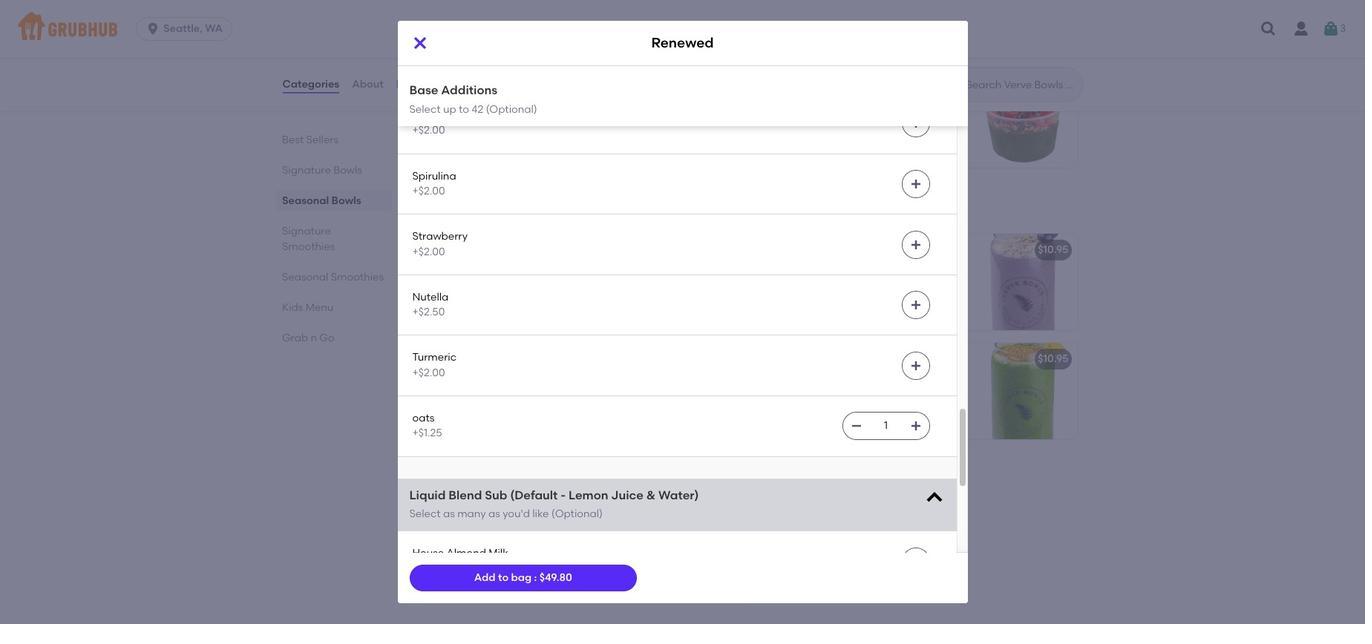 Task type: vqa. For each thing, say whether or not it's contained in the screenshot.
the left 'Seasonal Bowls'
yes



Task type: describe. For each thing, give the bounding box(es) containing it.
renewed image
[[634, 343, 745, 440]]

about
[[352, 78, 384, 91]]

$10.95 for * performance * banana, blueberry, choice of protein powder, peanut butter, oats, house-made almond milk
[[1039, 244, 1069, 256]]

house- inside * performance * banana, choice of protein powder, peanut butter, house-made almond milk
[[433, 295, 468, 308]]

$14.50
[[1034, 81, 1066, 94]]

kids
[[282, 302, 303, 314]]

+$2.00 for spinach +$2.00
[[413, 124, 445, 137]]

0 vertical spatial seasonal bowls
[[422, 37, 543, 55]]

kale, inside 'açai sorbet blended with avocado, banana, spinach, kale, green spirulina, and house-made almond milk. topped with organic granola, strawberries, and cacao nibs.'
[[857, 117, 880, 130]]

banana, inside the * performance * banana, blueberry, choice of protein powder, peanut butter, oats, house-made almond milk
[[849, 265, 892, 277]]

nibs.
[[891, 163, 914, 175]]

0 vertical spatial renewed
[[652, 34, 714, 52]]

water inside mango, pineapple, banana, ginger, house-made lemon juice, water
[[563, 389, 593, 402]]

categories button
[[282, 58, 340, 111]]

granola,
[[897, 147, 940, 160]]

+$2.50
[[413, 306, 445, 319]]

42
[[472, 103, 484, 116]]

go
[[319, 332, 334, 345]]

&
[[647, 488, 656, 503]]

+$1.25
[[413, 427, 442, 440]]

best sellers
[[282, 134, 338, 146]]

nutella
[[413, 291, 449, 304]]

water)
[[659, 488, 699, 503]]

choice inside the * performance * banana, blueberry, choice of protein powder, peanut butter, oats, house-made almond milk
[[766, 280, 800, 293]]

Search Verve Bowls - Capitol Hill search field
[[965, 78, 1079, 92]]

uncrustabowl image
[[634, 72, 745, 168]]

seasonal down signature bowls
[[282, 195, 329, 207]]

made inside * performance * banana, choice of protein powder, peanut butter, house-made almond milk
[[468, 295, 498, 308]]

like
[[533, 508, 549, 521]]

protein inside * performance * banana, choice of protein powder, peanut butter, house-made almond milk
[[433, 280, 469, 293]]

liquid
[[410, 488, 446, 503]]

bag
[[511, 572, 532, 584]]

add
[[474, 572, 496, 584]]

chagaccino smoothie button
[[424, 506, 745, 603]]

svg image inside 'seattle, wa' button
[[146, 22, 161, 36]]

base additions select up to 42 (optional)
[[410, 83, 538, 116]]

select inside liquid blend sub (default - lemon juice & water) select as many as you'd like (optional)
[[410, 508, 441, 521]]

(optional) inside liquid blend sub (default - lemon juice & water) select as many as you'd like (optional)
[[552, 508, 603, 521]]

bee green image
[[967, 343, 1078, 440]]

açai sorbet blended with avocado, banana, spinach, kale, green spirulina, and house-made almond milk. topped with organic granola, strawberries, and cacao nibs.
[[766, 102, 943, 175]]

svg image left input item quantity number field
[[851, 421, 863, 433]]

+
[[1066, 81, 1072, 94]]

uncrustabowl
[[433, 81, 505, 94]]

1 vertical spatial signature
[[422, 199, 498, 218]]

n
[[310, 332, 317, 345]]

svg image right input item quantity number field
[[910, 421, 922, 433]]

powder, inside * performance * banana, choice of protein powder, peanut butter, house-made almond milk
[[472, 280, 512, 293]]

1 vertical spatial with
[[832, 147, 854, 160]]

organic
[[856, 147, 895, 160]]

strawberries,
[[766, 163, 831, 175]]

mango, pineapple, spinach, kale, ginger, bee pollen, house-made lemon juice, water
[[766, 374, 933, 417]]

juice, inside mango, pineapple, banana, ginger, house-made lemon juice, water
[[535, 389, 561, 402]]

3
[[1341, 22, 1347, 35]]

* performance * banana, blueberry, choice of protein powder, peanut butter, oats, house-made almond milk
[[766, 265, 945, 323]]

almond inside * performance * banana, choice of protein powder, peanut butter, house-made almond milk
[[501, 295, 540, 308]]

nutella +$2.50
[[413, 291, 449, 319]]

blueberry,
[[894, 265, 945, 277]]

butter, inside the * performance * banana, blueberry, choice of protein powder, peanut butter, oats, house-made almond milk
[[766, 295, 799, 308]]

house- inside 'açai sorbet blended with avocado, banana, spinach, kale, green spirulina, and house-made almond milk. topped with organic granola, strawberries, and cacao nibs.'
[[836, 132, 871, 145]]

strawberry
[[413, 230, 468, 243]]

sellers
[[306, 134, 338, 146]]

0 vertical spatial signature smoothies
[[422, 199, 583, 218]]

made inside 'açai sorbet blended with avocado, banana, spinach, kale, green spirulina, and house-made almond milk. topped with organic granola, strawberries, and cacao nibs.'
[[871, 132, 901, 145]]

0 vertical spatial and
[[814, 132, 834, 145]]

smoothie
[[499, 516, 548, 528]]

house
[[413, 548, 444, 560]]

strawberry +$2.00
[[413, 230, 468, 258]]

seattle, wa
[[163, 22, 223, 35]]

1 vertical spatial and
[[833, 163, 853, 175]]

kale yeah image
[[967, 72, 1078, 168]]

1 vertical spatial seasonal bowls
[[282, 195, 361, 207]]

select inside the base additions select up to 42 (optional)
[[410, 103, 441, 116]]

add to bag : $49.80
[[474, 572, 573, 584]]

blended
[[826, 102, 868, 115]]

-
[[561, 488, 566, 503]]

oats,
[[802, 295, 827, 308]]

blend
[[449, 488, 482, 503]]

2 * from the left
[[509, 265, 514, 277]]

spirulina
[[413, 170, 457, 182]]

2 vertical spatial bowls
[[331, 195, 361, 207]]

liquid blend sub (default - lemon juice & water) select as many as you'd like (optional)
[[410, 488, 699, 521]]

$14.50 +
[[1034, 81, 1072, 94]]

house- inside mango, pineapple, spinach, kale, ginger, bee pollen, house-made lemon juice, water
[[861, 389, 896, 402]]

topped
[[792, 147, 830, 160]]

made inside mango, pineapple, banana, ginger, house-made lemon juice, water
[[468, 389, 498, 402]]

lemon inside mango, pineapple, banana, ginger, house-made lemon juice, water
[[501, 389, 532, 402]]

performance for protein
[[441, 265, 506, 277]]

reviews
[[396, 78, 438, 91]]

powder, inside the * performance * banana, blueberry, choice of protein powder, peanut butter, oats, house-made almond milk
[[854, 280, 894, 293]]

raspberry
[[413, 49, 464, 61]]

house- inside the * performance * banana, blueberry, choice of protein powder, peanut butter, oats, house-made almond milk
[[829, 295, 864, 308]]

of inside the * performance * banana, blueberry, choice of protein powder, peanut butter, oats, house-made almond milk
[[803, 280, 813, 293]]

seasonal up the uncrustabowl
[[422, 37, 493, 55]]

oats +$1.25
[[413, 412, 442, 440]]

kale, inside mango, pineapple, spinach, kale, ginger, bee pollen, house-made lemon juice, water
[[909, 374, 933, 387]]

green
[[883, 117, 912, 130]]

cacao
[[856, 163, 889, 175]]

spirulina +$2.00
[[413, 170, 457, 198]]

seattle, wa button
[[136, 17, 238, 41]]

mango, pineapple, banana, ginger, house-made lemon juice, water
[[433, 374, 611, 402]]

almond inside the * performance * banana, blueberry, choice of protein powder, peanut butter, oats, house-made almond milk
[[896, 295, 935, 308]]

lemon
[[569, 488, 609, 503]]

2 vertical spatial signature
[[282, 225, 331, 238]]

reviews button
[[396, 58, 438, 111]]

seattle,
[[163, 22, 203, 35]]

2 as from the left
[[489, 508, 500, 521]]

up
[[443, 103, 457, 116]]

milk.
[[766, 147, 789, 160]]

0 horizontal spatial renewed
[[433, 353, 481, 366]]

lemon inside mango, pineapple, spinach, kale, ginger, bee pollen, house-made lemon juice, water
[[766, 404, 798, 417]]

svg image down blueberry,
[[910, 299, 922, 311]]

1 vertical spatial to
[[498, 572, 509, 584]]

chagaccino smoothie
[[433, 516, 548, 528]]

banana, inside * performance * banana, choice of protein powder, peanut butter, house-made almond milk
[[516, 265, 559, 277]]

spinach
[[413, 109, 454, 122]]

of inside * performance * banana, choice of protein powder, peanut butter, house-made almond milk
[[598, 265, 608, 277]]

best
[[282, 134, 304, 146]]



Task type: locate. For each thing, give the bounding box(es) containing it.
to left bag
[[498, 572, 509, 584]]

to inside the base additions select up to 42 (optional)
[[459, 103, 469, 116]]

0 vertical spatial select
[[410, 103, 441, 116]]

(default
[[510, 488, 558, 503]]

house- down turmeric +$2.00
[[433, 389, 468, 402]]

svg image up reviews
[[411, 34, 429, 52]]

protein inside the * performance * banana, blueberry, choice of protein powder, peanut butter, oats, house-made almond milk
[[815, 280, 851, 293]]

+$2.00 inside turmeric +$2.00
[[413, 367, 445, 379]]

seasonal bowls up the uncrustabowl
[[422, 37, 543, 55]]

protein up oats, on the top right of the page
[[815, 280, 851, 293]]

juice, inside mango, pineapple, spinach, kale, ginger, bee pollen, house-made lemon juice, water
[[800, 404, 827, 417]]

sub
[[485, 488, 508, 503]]

1 vertical spatial butter,
[[766, 295, 799, 308]]

performance
[[441, 265, 506, 277], [773, 265, 839, 277]]

wa
[[205, 22, 223, 35]]

1 horizontal spatial signature smoothies
[[422, 199, 583, 218]]

0 horizontal spatial powder,
[[472, 280, 512, 293]]

0 horizontal spatial as
[[443, 508, 455, 521]]

3 button
[[1323, 16, 1347, 42]]

+$2.00 inside 'spirulina +$2.00'
[[413, 185, 445, 198]]

1 vertical spatial juice,
[[800, 404, 827, 417]]

*
[[433, 265, 438, 277], [509, 265, 514, 277], [766, 265, 771, 277], [842, 265, 847, 277]]

(optional) down lemon
[[552, 508, 603, 521]]

grab
[[282, 332, 308, 345]]

1 horizontal spatial powder,
[[854, 280, 894, 293]]

1 vertical spatial signature smoothies
[[282, 225, 335, 253]]

kids menu
[[282, 302, 333, 314]]

1 vertical spatial lemon
[[766, 404, 798, 417]]

seasonal smoothies up you'd
[[422, 471, 579, 490]]

1 vertical spatial (optional)
[[552, 508, 603, 521]]

1 horizontal spatial (optional)
[[552, 508, 603, 521]]

house- right oats, on the top right of the page
[[829, 295, 864, 308]]

mango, inside mango, pineapple, spinach, kale, ginger, bee pollen, house-made lemon juice, water
[[766, 374, 805, 387]]

seasonal up many
[[422, 471, 493, 490]]

1 horizontal spatial spinach,
[[864, 374, 907, 387]]

renewed
[[652, 34, 714, 52], [433, 353, 481, 366]]

1 horizontal spatial seasonal smoothies
[[422, 471, 579, 490]]

1 peanut from the left
[[515, 280, 551, 293]]

uncrustabowl button
[[424, 72, 745, 168]]

0 horizontal spatial butter,
[[554, 280, 587, 293]]

0 horizontal spatial lemon
[[501, 389, 532, 402]]

house- down recovery in the top of the page
[[433, 295, 468, 308]]

pineapple, for lemon
[[475, 374, 529, 387]]

with right topped
[[832, 147, 854, 160]]

seasonal bowls
[[422, 37, 543, 55], [282, 195, 361, 207]]

0 vertical spatial signature
[[282, 164, 331, 177]]

main navigation navigation
[[0, 0, 1366, 58]]

pineapple, right turmeric +$2.00
[[475, 374, 529, 387]]

1 horizontal spatial pineapple,
[[808, 374, 861, 387]]

additions
[[441, 83, 498, 97]]

water inside mango, pineapple, spinach, kale, ginger, bee pollen, house-made lemon juice, water
[[829, 404, 858, 417]]

1 horizontal spatial renewed
[[652, 34, 714, 52]]

performance down recovery in the top of the page
[[441, 265, 506, 277]]

1 horizontal spatial as
[[489, 508, 500, 521]]

1 vertical spatial spinach,
[[864, 374, 907, 387]]

0 horizontal spatial to
[[459, 103, 469, 116]]

2 +$2.00 from the top
[[413, 124, 445, 137]]

+$2.00 down raspberry
[[413, 64, 445, 76]]

0 vertical spatial with
[[871, 102, 892, 115]]

almond inside 'açai sorbet blended with avocado, banana, spinach, kale, green spirulina, and house-made almond milk. topped with organic granola, strawberries, and cacao nibs.'
[[904, 132, 943, 145]]

2 mango, from the left
[[766, 374, 805, 387]]

1 as from the left
[[443, 508, 455, 521]]

0 vertical spatial butter,
[[554, 280, 587, 293]]

1 horizontal spatial protein
[[815, 280, 851, 293]]

svg image down avocado,
[[910, 118, 922, 129]]

(optional) right 42
[[486, 103, 538, 116]]

peanut inside * performance * banana, choice of protein powder, peanut butter, house-made almond milk
[[515, 280, 551, 293]]

turmeric +$2.00
[[413, 352, 457, 379]]

mango, inside mango, pineapple, banana, ginger, house-made lemon juice, water
[[433, 374, 472, 387]]

$49.80
[[540, 572, 573, 584]]

0 vertical spatial ginger,
[[576, 374, 611, 387]]

bowls down signature bowls
[[331, 195, 361, 207]]

signature smoothies
[[422, 199, 583, 218], [282, 225, 335, 253]]

+$2.00 for spirulina +$2.00
[[413, 185, 445, 198]]

0 horizontal spatial water
[[563, 389, 593, 402]]

1 performance from the left
[[441, 265, 506, 277]]

milk
[[542, 295, 563, 308], [766, 310, 787, 323]]

menu
[[305, 302, 333, 314]]

0 vertical spatial juice,
[[535, 389, 561, 402]]

pineapple, inside mango, pineapple, banana, ginger, house-made lemon juice, water
[[475, 374, 529, 387]]

0 horizontal spatial choice
[[561, 265, 595, 277]]

made inside mango, pineapple, spinach, kale, ginger, bee pollen, house-made lemon juice, water
[[896, 389, 926, 402]]

banana, inside mango, pineapple, banana, ginger, house-made lemon juice, water
[[531, 374, 574, 387]]

0 horizontal spatial milk
[[542, 295, 563, 308]]

1 horizontal spatial water
[[829, 404, 858, 417]]

+$2.00 down the spirulina
[[413, 185, 445, 198]]

3 * from the left
[[766, 265, 771, 277]]

blue protein image
[[967, 234, 1078, 331]]

mango, for house-
[[433, 374, 472, 387]]

2 powder, from the left
[[854, 280, 894, 293]]

1 vertical spatial select
[[410, 508, 441, 521]]

+$2.00 for turmeric +$2.00
[[413, 367, 445, 379]]

bee
[[803, 389, 822, 402]]

+$2.00 down turmeric
[[413, 367, 445, 379]]

chagaccino
[[433, 516, 497, 528]]

recovery image
[[634, 234, 745, 331]]

0 horizontal spatial pineapple,
[[475, 374, 529, 387]]

choice inside * performance * banana, choice of protein powder, peanut butter, house-made almond milk
[[561, 265, 595, 277]]

as down sub
[[489, 508, 500, 521]]

4 +$2.00 from the top
[[413, 245, 445, 258]]

1 vertical spatial seasonal smoothies
[[422, 471, 579, 490]]

svg image up blueberry,
[[910, 239, 922, 251]]

seasonal
[[422, 37, 493, 55], [282, 195, 329, 207], [282, 271, 328, 284], [422, 471, 493, 490]]

0 vertical spatial water
[[563, 389, 593, 402]]

2 peanut from the left
[[897, 280, 933, 293]]

0 vertical spatial choice
[[561, 265, 595, 277]]

1 $10.95 from the top
[[1039, 244, 1069, 256]]

0 horizontal spatial kale,
[[857, 117, 880, 130]]

signature down signature bowls
[[282, 225, 331, 238]]

0 vertical spatial of
[[598, 265, 608, 277]]

juice,
[[535, 389, 561, 402], [800, 404, 827, 417]]

0 vertical spatial milk
[[542, 295, 563, 308]]

pineapple,
[[475, 374, 529, 387], [808, 374, 861, 387]]

avocado,
[[894, 102, 942, 115]]

1 horizontal spatial milk
[[766, 310, 787, 323]]

house- inside mango, pineapple, banana, ginger, house-made lemon juice, water
[[433, 389, 468, 402]]

oats
[[413, 412, 435, 425]]

+$2.00 for strawberry +$2.00
[[413, 245, 445, 258]]

water
[[563, 389, 593, 402], [829, 404, 858, 417]]

select down base at the top left of page
[[410, 103, 441, 116]]

açai
[[766, 102, 789, 115]]

sorbet
[[792, 102, 824, 115]]

1 horizontal spatial with
[[871, 102, 892, 115]]

1 pineapple, from the left
[[475, 374, 529, 387]]

made inside the * performance * banana, blueberry, choice of protein powder, peanut butter, oats, house-made almond milk
[[864, 295, 894, 308]]

1 vertical spatial of
[[803, 280, 813, 293]]

house- up organic
[[836, 132, 871, 145]]

1 protein from the left
[[433, 280, 469, 293]]

about button
[[351, 58, 384, 111]]

4 * from the left
[[842, 265, 847, 277]]

performance for of
[[773, 265, 839, 277]]

smoothies
[[501, 199, 583, 218], [282, 241, 335, 253], [331, 271, 384, 284], [497, 471, 579, 490]]

signature smoothies up kids menu at the left of page
[[282, 225, 335, 253]]

1 horizontal spatial kale,
[[909, 374, 933, 387]]

1 +$2.00 from the top
[[413, 64, 445, 76]]

raspberry +$2.00
[[413, 49, 464, 76]]

svg image
[[146, 22, 161, 36], [411, 34, 429, 52], [910, 57, 922, 69], [910, 118, 922, 129], [910, 239, 922, 251], [910, 299, 922, 311], [851, 421, 863, 433], [910, 421, 922, 433]]

1 vertical spatial renewed
[[433, 353, 481, 366]]

1 horizontal spatial peanut
[[897, 280, 933, 293]]

2 performance from the left
[[773, 265, 839, 277]]

0 vertical spatial $10.95
[[1039, 244, 1069, 256]]

spinach,
[[811, 117, 854, 130], [864, 374, 907, 387]]

:
[[534, 572, 537, 584]]

banana, inside 'açai sorbet blended with avocado, banana, spinach, kale, green spirulina, and house-made almond milk. topped with organic granola, strawberries, and cacao nibs.'
[[766, 117, 809, 130]]

categories
[[283, 78, 340, 91]]

0 vertical spatial bowls
[[497, 37, 543, 55]]

protein
[[433, 280, 469, 293], [815, 280, 851, 293]]

1 vertical spatial water
[[829, 404, 858, 417]]

0 horizontal spatial seasonal bowls
[[282, 195, 361, 207]]

grab n go
[[282, 332, 334, 345]]

juice
[[612, 488, 644, 503]]

1 vertical spatial milk
[[766, 310, 787, 323]]

spinach, up input item quantity number field
[[864, 374, 907, 387]]

0 horizontal spatial performance
[[441, 265, 506, 277]]

1 horizontal spatial butter,
[[766, 295, 799, 308]]

1 horizontal spatial to
[[498, 572, 509, 584]]

1 * from the left
[[433, 265, 438, 277]]

ginger, inside mango, pineapple, spinach, kale, ginger, bee pollen, house-made lemon juice, water
[[766, 389, 801, 402]]

0 horizontal spatial mango,
[[433, 374, 472, 387]]

0 vertical spatial lemon
[[501, 389, 532, 402]]

house- up input item quantity number field
[[861, 389, 896, 402]]

svg image left seattle,
[[146, 22, 161, 36]]

Input item quantity number field
[[870, 413, 903, 440]]

svg image up avocado,
[[910, 57, 922, 69]]

+$2.00 for raspberry +$2.00
[[413, 64, 445, 76]]

select down liquid
[[410, 508, 441, 521]]

1 select from the top
[[410, 103, 441, 116]]

base
[[410, 83, 439, 97]]

0 horizontal spatial (optional)
[[486, 103, 538, 116]]

+$2.00 down strawberry
[[413, 245, 445, 258]]

milk
[[489, 548, 509, 560]]

0 horizontal spatial signature smoothies
[[282, 225, 335, 253]]

0 horizontal spatial peanut
[[515, 280, 551, 293]]

0 horizontal spatial with
[[832, 147, 854, 160]]

3 +$2.00 from the top
[[413, 185, 445, 198]]

2 protein from the left
[[815, 280, 851, 293]]

to left 42
[[459, 103, 469, 116]]

1 horizontal spatial seasonal bowls
[[422, 37, 543, 55]]

milk inside the * performance * banana, blueberry, choice of protein powder, peanut butter, oats, house-made almond milk
[[766, 310, 787, 323]]

1 powder, from the left
[[472, 280, 512, 293]]

1 horizontal spatial lemon
[[766, 404, 798, 417]]

1 horizontal spatial ginger,
[[766, 389, 801, 402]]

1 horizontal spatial performance
[[773, 265, 839, 277]]

2 $10.95 from the top
[[1039, 353, 1069, 366]]

signature up strawberry
[[422, 199, 498, 218]]

you'd
[[503, 508, 530, 521]]

performance up oats, on the top right of the page
[[773, 265, 839, 277]]

chagaccino smoothie image
[[634, 506, 745, 603]]

spirulina,
[[766, 132, 811, 145]]

performance inside the * performance * banana, blueberry, choice of protein powder, peanut butter, oats, house-made almond milk
[[773, 265, 839, 277]]

ginger, inside mango, pineapple, banana, ginger, house-made lemon juice, water
[[576, 374, 611, 387]]

seasonal bowls down signature bowls
[[282, 195, 361, 207]]

bowls up the uncrustabowl
[[497, 37, 543, 55]]

$10.95 for mango, pineapple, spinach, kale, ginger, bee pollen, house-made lemon juice, water
[[1039, 353, 1069, 366]]

signature bowls
[[282, 164, 362, 177]]

mango, down turmeric
[[433, 374, 472, 387]]

1 vertical spatial choice
[[766, 280, 800, 293]]

+$2.00 inside the strawberry +$2.00
[[413, 245, 445, 258]]

0 horizontal spatial ginger,
[[576, 374, 611, 387]]

mango, up bee
[[766, 374, 805, 387]]

0 horizontal spatial seasonal smoothies
[[282, 271, 384, 284]]

butter,
[[554, 280, 587, 293], [766, 295, 799, 308]]

protein up the +$2.50
[[433, 280, 469, 293]]

1 vertical spatial $10.95
[[1039, 353, 1069, 366]]

milk inside * performance * banana, choice of protein powder, peanut butter, house-made almond milk
[[542, 295, 563, 308]]

lemon
[[501, 389, 532, 402], [766, 404, 798, 417]]

spinach +$2.00
[[413, 109, 454, 137]]

+$2.00 inside spinach +$2.00
[[413, 124, 445, 137]]

0 vertical spatial spinach,
[[811, 117, 854, 130]]

as left many
[[443, 508, 455, 521]]

0 vertical spatial seasonal smoothies
[[282, 271, 384, 284]]

2 select from the top
[[410, 508, 441, 521]]

0 horizontal spatial of
[[598, 265, 608, 277]]

and up topped
[[814, 132, 834, 145]]

many
[[458, 508, 486, 521]]

recovery
[[433, 244, 481, 256]]

0 vertical spatial kale,
[[857, 117, 880, 130]]

0 vertical spatial (optional)
[[486, 103, 538, 116]]

0 horizontal spatial spinach,
[[811, 117, 854, 130]]

pineapple, up the pollen,
[[808, 374, 861, 387]]

+$2.00 inside raspberry +$2.00
[[413, 64, 445, 76]]

1 vertical spatial ginger,
[[766, 389, 801, 402]]

1 vertical spatial bowls
[[333, 164, 362, 177]]

and
[[814, 132, 834, 145], [833, 163, 853, 175]]

turmeric
[[413, 352, 457, 364]]

almond
[[447, 548, 486, 560]]

performance inside * performance * banana, choice of protein powder, peanut butter, house-made almond milk
[[441, 265, 506, 277]]

house almond milk
[[413, 548, 509, 560]]

0 horizontal spatial protein
[[433, 280, 469, 293]]

butter, inside * performance * banana, choice of protein powder, peanut butter, house-made almond milk
[[554, 280, 587, 293]]

pineapple, for pollen,
[[808, 374, 861, 387]]

spinach, down blended
[[811, 117, 854, 130]]

spinach, inside 'açai sorbet blended with avocado, banana, spinach, kale, green spirulina, and house-made almond milk. topped with organic granola, strawberries, and cacao nibs.'
[[811, 117, 854, 130]]

spinach, inside mango, pineapple, spinach, kale, ginger, bee pollen, house-made lemon juice, water
[[864, 374, 907, 387]]

2 pineapple, from the left
[[808, 374, 861, 387]]

to
[[459, 103, 469, 116], [498, 572, 509, 584]]

1 vertical spatial kale,
[[909, 374, 933, 387]]

pollen,
[[825, 389, 858, 402]]

svg image
[[1260, 20, 1278, 38], [1323, 20, 1341, 38], [910, 178, 922, 190], [910, 360, 922, 372], [924, 488, 945, 508]]

with up green
[[871, 102, 892, 115]]

signature down best sellers
[[282, 164, 331, 177]]

peanut inside the * performance * banana, blueberry, choice of protein powder, peanut butter, oats, house-made almond milk
[[897, 280, 933, 293]]

seasonal up kids menu at the left of page
[[282, 271, 328, 284]]

1 horizontal spatial juice,
[[800, 404, 827, 417]]

* performance * banana, choice of protein powder, peanut butter, house-made almond milk
[[433, 265, 608, 308]]

+$2.00 down spinach
[[413, 124, 445, 137]]

and left cacao
[[833, 163, 853, 175]]

signature smoothies up recovery in the top of the page
[[422, 199, 583, 218]]

of
[[598, 265, 608, 277], [803, 280, 813, 293]]

svg image inside 3 button
[[1323, 20, 1341, 38]]

5 +$2.00 from the top
[[413, 367, 445, 379]]

powder,
[[472, 280, 512, 293], [854, 280, 894, 293]]

pineapple, inside mango, pineapple, spinach, kale, ginger, bee pollen, house-made lemon juice, water
[[808, 374, 861, 387]]

banana,
[[766, 117, 809, 130], [516, 265, 559, 277], [849, 265, 892, 277], [531, 374, 574, 387]]

1 horizontal spatial choice
[[766, 280, 800, 293]]

1 horizontal spatial mango,
[[766, 374, 805, 387]]

(optional) inside the base additions select up to 42 (optional)
[[486, 103, 538, 116]]

1 mango, from the left
[[433, 374, 472, 387]]

seasonal smoothies up menu
[[282, 271, 384, 284]]

1 horizontal spatial of
[[803, 280, 813, 293]]

0 vertical spatial to
[[459, 103, 469, 116]]

mango, for ginger,
[[766, 374, 805, 387]]

0 horizontal spatial juice,
[[535, 389, 561, 402]]

peanut
[[515, 280, 551, 293], [897, 280, 933, 293]]

bowls down "sellers"
[[333, 164, 362, 177]]



